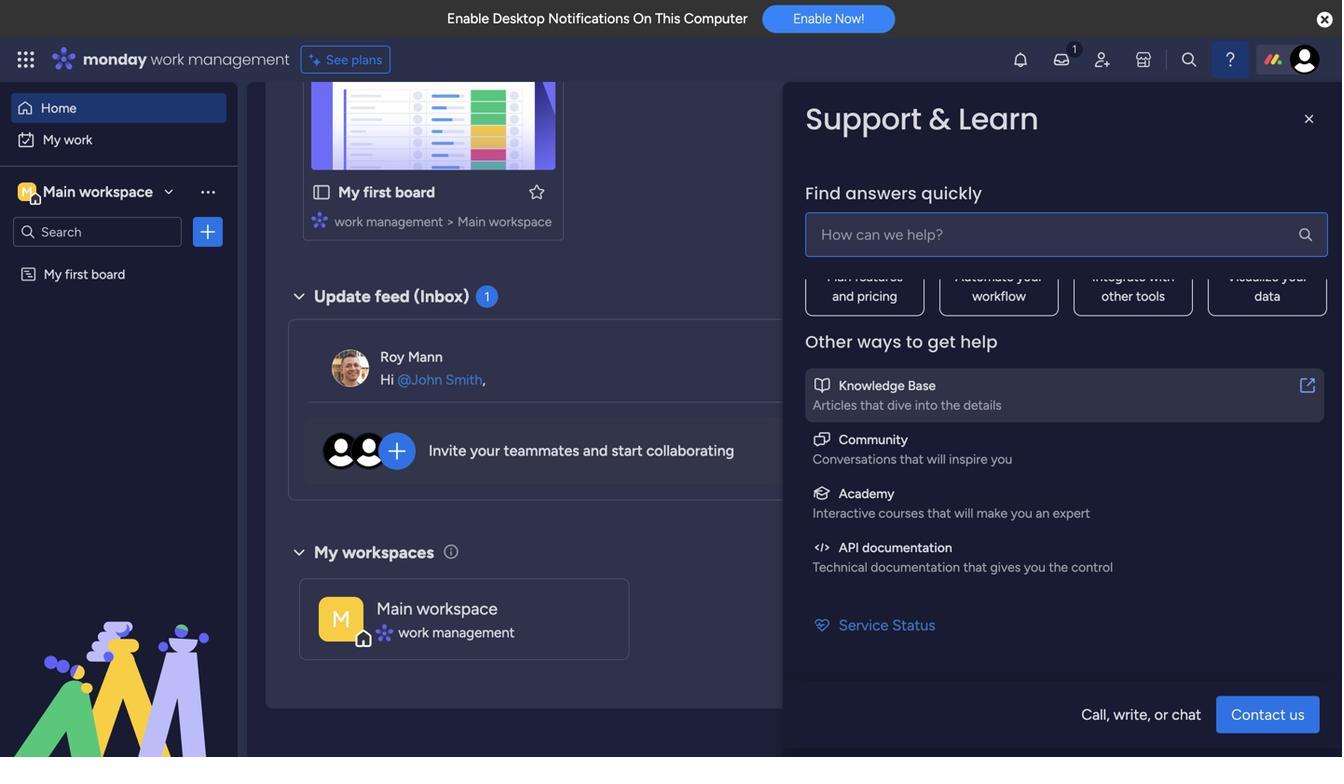 Task type: locate. For each thing, give the bounding box(es) containing it.
support
[[1192, 417, 1237, 433]]

0 horizontal spatial main
[[43, 183, 76, 201]]

my first board down search in workspace field
[[44, 267, 125, 282]]

getting
[[1108, 306, 1155, 322]]

board down search in workspace field
[[91, 267, 125, 282]]

my first board inside list box
[[44, 267, 125, 282]]

0 vertical spatial and
[[833, 289, 854, 304]]

3 link container element from the top
[[813, 484, 1317, 504]]

workspace up 'work management'
[[417, 599, 498, 619]]

0 horizontal spatial and
[[583, 443, 608, 460]]

1 vertical spatial the
[[1049, 560, 1068, 576]]

work
[[151, 49, 184, 70], [64, 132, 92, 148], [335, 214, 363, 230], [399, 625, 429, 642]]

computer
[[684, 10, 748, 27]]

my workspaces
[[314, 543, 434, 563]]

nov 17, 2023
[[865, 360, 946, 377]]

you right inspire
[[991, 452, 1013, 468]]

0 vertical spatial documentation
[[862, 540, 953, 556]]

get left the support
[[1169, 417, 1188, 433]]

status
[[893, 617, 936, 635]]

invite members image
[[1094, 50, 1112, 69]]

enable inside button
[[794, 11, 832, 26]]

or
[[1155, 707, 1168, 724]]

your inside automate your workflow
[[1017, 269, 1043, 285]]

update
[[314, 287, 371, 307]]

main workspace inside workspace selection element
[[43, 183, 153, 201]]

api
[[839, 540, 859, 556]]

first
[[363, 184, 392, 201], [65, 267, 88, 282]]

work right workspace icon
[[399, 625, 429, 642]]

1 vertical spatial first
[[65, 267, 88, 282]]

1 vertical spatial documentation
[[871, 560, 960, 576]]

my right close my workspaces 'icon' on the left bottom
[[314, 543, 338, 563]]

articles that dive into the details
[[813, 398, 1002, 413]]

& inside the header element
[[929, 98, 951, 140]]

0 horizontal spatial my first board
[[44, 267, 125, 282]]

help image
[[1221, 50, 1240, 69]]

0 horizontal spatial main workspace
[[43, 183, 153, 201]]

monday work management
[[83, 49, 290, 70]]

answers
[[846, 182, 917, 206]]

learn & get inspired
[[1035, 252, 1169, 270]]

enable left now!
[[794, 11, 832, 26]]

1 horizontal spatial will
[[955, 506, 974, 522]]

learn and get support
[[1108, 417, 1237, 433]]

0 vertical spatial main workspace
[[43, 183, 153, 201]]

option
[[0, 258, 238, 262]]

0 horizontal spatial board
[[91, 267, 125, 282]]

your left the teammates
[[470, 443, 500, 460]]

workflow
[[973, 289, 1026, 304]]

and left start
[[583, 443, 608, 460]]

0 vertical spatial get
[[1089, 252, 1112, 270]]

work management > main workspace
[[335, 214, 552, 230]]

workspace down "add to favorites" icon
[[489, 214, 552, 230]]

chat
[[1172, 707, 1202, 724]]

2 enable from the left
[[794, 11, 832, 26]]

1 horizontal spatial &
[[1076, 252, 1085, 270]]

automate
[[956, 269, 1014, 285]]

link container element containing academy
[[813, 484, 1317, 504]]

1 vertical spatial workspace
[[489, 214, 552, 230]]

technical
[[813, 560, 868, 576]]

collaborating
[[647, 443, 735, 460]]

and left the support
[[1144, 417, 1166, 433]]

call,
[[1082, 707, 1110, 724]]

m inside workspace image
[[21, 184, 33, 200]]

expert
[[1053, 506, 1091, 522]]

that down the community
[[900, 452, 924, 468]]

the left control
[[1049, 560, 1068, 576]]

and down plan
[[833, 289, 854, 304]]

first right "public board" image
[[363, 184, 392, 201]]

1 vertical spatial get
[[928, 330, 956, 354]]

close update feed (inbox) image
[[288, 286, 310, 308]]

you for inspire
[[991, 452, 1013, 468]]

1 horizontal spatial and
[[833, 289, 854, 304]]

1 horizontal spatial m
[[332, 606, 351, 633]]

link container element containing knowledge base
[[813, 376, 1317, 396]]

1 vertical spatial and
[[1144, 417, 1166, 433]]

& left integrate
[[1076, 252, 1085, 270]]

work down home
[[64, 132, 92, 148]]

1 horizontal spatial first
[[363, 184, 392, 201]]

this
[[655, 10, 681, 27]]

main
[[43, 183, 76, 201], [458, 214, 486, 230], [377, 599, 413, 619]]

& up quickly
[[929, 98, 951, 140]]

help
[[1263, 710, 1297, 730]]

started
[[1158, 306, 1201, 322]]

0 vertical spatial workspace
[[79, 183, 153, 201]]

integrate
[[1093, 269, 1146, 285]]

update feed (inbox)
[[314, 287, 470, 307]]

quickly
[[922, 182, 983, 206]]

link container element for interactive courses that will make you an expert
[[813, 484, 1317, 504]]

to
[[906, 330, 923, 354]]

workspace
[[79, 183, 153, 201], [489, 214, 552, 230], [417, 599, 498, 619]]

and inside help center element
[[1144, 417, 1166, 433]]

you left an
[[1011, 506, 1033, 522]]

get inside help center element
[[1169, 417, 1188, 433]]

2 link container element from the top
[[813, 430, 1317, 450]]

0 horizontal spatial the
[[941, 398, 961, 413]]

my work option
[[11, 125, 227, 155]]

invite inside invite button
[[905, 444, 938, 460]]

work right monday
[[151, 49, 184, 70]]

main inside workspace selection element
[[43, 183, 76, 201]]

learn for learn & get inspired
[[1035, 252, 1072, 270]]

my inside list box
[[44, 267, 62, 282]]

enable left desktop
[[447, 10, 489, 27]]

0 vertical spatial &
[[929, 98, 951, 140]]

search container element
[[805, 182, 1329, 257]]

2 horizontal spatial your
[[1282, 269, 1308, 285]]

workspace up search in workspace field
[[79, 183, 153, 201]]

see plans
[[326, 52, 382, 68]]

0 horizontal spatial get
[[928, 330, 956, 354]]

m for workspace image
[[21, 184, 33, 200]]

2 vertical spatial you
[[1024, 560, 1046, 576]]

m
[[21, 184, 33, 200], [332, 606, 351, 633]]

will left make
[[955, 506, 974, 522]]

0 horizontal spatial invite
[[429, 443, 467, 460]]

enable
[[447, 10, 489, 27], [794, 11, 832, 26]]

public board image
[[311, 182, 332, 203]]

no thanks button
[[801, 437, 875, 467]]

roy mann image
[[332, 350, 369, 387]]

explore
[[1115, 192, 1164, 210]]

management for work management
[[432, 625, 515, 642]]

base
[[908, 378, 936, 394]]

that
[[861, 398, 884, 413], [900, 452, 924, 468], [928, 506, 951, 522], [964, 560, 987, 576]]

1 vertical spatial management
[[366, 214, 443, 230]]

help
[[961, 330, 998, 354]]

1 vertical spatial board
[[91, 267, 125, 282]]

details
[[964, 398, 1002, 413]]

my inside option
[[43, 132, 61, 148]]

documentation inside link container element
[[862, 540, 953, 556]]

visualize your data link
[[1208, 165, 1328, 317]]

my work link
[[11, 125, 227, 155]]

gives
[[991, 560, 1021, 576]]

workspace selection element
[[18, 181, 156, 205]]

1 vertical spatial main
[[458, 214, 486, 230]]

documentation down api documentation
[[871, 560, 960, 576]]

1 horizontal spatial your
[[1017, 269, 1043, 285]]

control
[[1072, 560, 1113, 576]]

0 horizontal spatial first
[[65, 267, 88, 282]]

that down knowledge
[[861, 398, 884, 413]]

select product image
[[17, 50, 35, 69]]

your
[[1017, 269, 1043, 285], [1282, 269, 1308, 285], [470, 443, 500, 460]]

will left inspire
[[927, 452, 946, 468]]

1 horizontal spatial invite
[[905, 444, 938, 460]]

contact us
[[1232, 707, 1305, 724]]

link container element containing community
[[813, 430, 1317, 450]]

you for gives
[[1024, 560, 1046, 576]]

0 horizontal spatial your
[[470, 443, 500, 460]]

0 horizontal spatial &
[[929, 98, 951, 140]]

no thanks
[[808, 444, 868, 460]]

invite
[[429, 443, 467, 460], [905, 444, 938, 460]]

link container element containing api documentation
[[813, 538, 1317, 558]]

& for support
[[929, 98, 951, 140]]

your for teammates
[[470, 443, 500, 460]]

your up workflow
[[1017, 269, 1043, 285]]

get for learn & get inspired
[[1089, 252, 1112, 270]]

invite button
[[898, 437, 945, 467]]

enable for enable desktop notifications on this computer
[[447, 10, 489, 27]]

0 horizontal spatial will
[[927, 452, 946, 468]]

board up work management > main workspace
[[395, 184, 435, 201]]

you right gives
[[1024, 560, 1046, 576]]

search everything image
[[1180, 50, 1199, 69]]

1 horizontal spatial board
[[395, 184, 435, 201]]

1 horizontal spatial the
[[1049, 560, 1068, 576]]

m inside workspace icon
[[332, 606, 351, 633]]

main workspace up search in workspace field
[[43, 183, 153, 201]]

workspace image
[[18, 182, 36, 202]]

m for workspace icon
[[332, 606, 351, 633]]

conversations
[[813, 452, 897, 468]]

thanks
[[829, 444, 868, 460]]

0 vertical spatial first
[[363, 184, 392, 201]]

my down search in workspace field
[[44, 267, 62, 282]]

automate your workflow
[[956, 269, 1043, 304]]

0 vertical spatial learn
[[958, 98, 1039, 140]]

extra links container element
[[805, 369, 1325, 585]]

learn inside the header element
[[958, 98, 1039, 140]]

your inside visualize your data
[[1282, 269, 1308, 285]]

plans
[[352, 52, 382, 68]]

link container element
[[813, 376, 1317, 396], [813, 430, 1317, 450], [813, 484, 1317, 504], [813, 538, 1317, 558]]

help center element
[[1035, 377, 1315, 451]]

that left gives
[[964, 560, 987, 576]]

2 horizontal spatial get
[[1169, 417, 1188, 433]]

my first board up work management > main workspace
[[338, 184, 435, 201]]

service
[[839, 617, 889, 635]]

into
[[915, 398, 938, 413]]

2 horizontal spatial and
[[1144, 417, 1166, 433]]

work up update
[[335, 214, 363, 230]]

1 vertical spatial m
[[332, 606, 351, 633]]

dive
[[888, 398, 912, 413]]

workspace options image
[[199, 182, 217, 201]]

the right into
[[941, 398, 961, 413]]

first down search in workspace field
[[65, 267, 88, 282]]

write,
[[1114, 707, 1151, 724]]

1 horizontal spatial enable
[[794, 11, 832, 26]]

and
[[833, 289, 854, 304], [1144, 417, 1166, 433], [583, 443, 608, 460]]

your right the visualize
[[1282, 269, 1308, 285]]

1 vertical spatial &
[[1076, 252, 1085, 270]]

1 horizontal spatial get
[[1089, 252, 1112, 270]]

management
[[188, 49, 290, 70], [366, 214, 443, 230], [432, 625, 515, 642]]

notifications image
[[1012, 50, 1030, 69]]

0 vertical spatial my first board
[[338, 184, 435, 201]]

lottie animation element
[[0, 570, 238, 758]]

2 vertical spatial get
[[1169, 417, 1188, 433]]

0 horizontal spatial enable
[[447, 10, 489, 27]]

main right >
[[458, 214, 486, 230]]

get up "other"
[[1089, 252, 1112, 270]]

2 vertical spatial main
[[377, 599, 413, 619]]

1 vertical spatial main workspace
[[377, 599, 498, 619]]

2 vertical spatial workspace
[[417, 599, 498, 619]]

get right to
[[928, 330, 956, 354]]

0 vertical spatial main
[[43, 183, 76, 201]]

2 vertical spatial learn
[[1108, 417, 1141, 433]]

main workspace up 'work management'
[[377, 599, 498, 619]]

update feed image
[[1053, 50, 1071, 69]]

my down home
[[43, 132, 61, 148]]

see plans button
[[301, 46, 391, 74]]

learn inside help center element
[[1108, 417, 1141, 433]]

1 enable from the left
[[447, 10, 489, 27]]

2 vertical spatial management
[[432, 625, 515, 642]]

invite your teammates and start collaborating
[[429, 443, 735, 460]]

pricing
[[857, 289, 898, 304]]

4 link container element from the top
[[813, 538, 1317, 558]]

0 horizontal spatial m
[[21, 184, 33, 200]]

1 vertical spatial my first board
[[44, 267, 125, 282]]

& for learn
[[1076, 252, 1085, 270]]

main right workspace icon
[[377, 599, 413, 619]]

desktop
[[493, 10, 545, 27]]

documentation down courses
[[862, 540, 953, 556]]

0 vertical spatial m
[[21, 184, 33, 200]]

1 link container element from the top
[[813, 376, 1317, 396]]

main right workspace image
[[43, 183, 76, 201]]

17,
[[894, 360, 911, 377]]

my
[[43, 132, 61, 148], [338, 184, 360, 201], [44, 267, 62, 282], [314, 543, 338, 563]]

1 vertical spatial learn
[[1035, 252, 1072, 270]]

0 vertical spatial you
[[991, 452, 1013, 468]]



Task type: describe. For each thing, give the bounding box(es) containing it.
add to favorites image
[[528, 183, 546, 201]]

first inside my first board list box
[[65, 267, 88, 282]]

on
[[633, 10, 652, 27]]

plan
[[827, 269, 852, 285]]

explore templates button
[[1046, 182, 1303, 220]]

visualize your data
[[1228, 269, 1308, 304]]

>
[[446, 214, 455, 230]]

0 vertical spatial the
[[941, 398, 961, 413]]

2 horizontal spatial main
[[458, 214, 486, 230]]

an
[[1036, 506, 1050, 522]]

enable for enable now!
[[794, 11, 832, 26]]

knowledge base
[[839, 378, 936, 394]]

integrate with other tools
[[1093, 269, 1175, 304]]

no
[[808, 444, 826, 460]]

community
[[839, 432, 908, 448]]

academy
[[839, 486, 895, 502]]

templates
[[1168, 192, 1235, 210]]

start
[[612, 443, 643, 460]]

integrate with other tools link
[[1074, 165, 1193, 317]]

knowledge
[[839, 378, 905, 394]]

automate your workflow link
[[940, 165, 1059, 317]]

documentation for technical
[[871, 560, 960, 576]]

1 image
[[1067, 38, 1083, 59]]

0 vertical spatial board
[[395, 184, 435, 201]]

1 horizontal spatial main
[[377, 599, 413, 619]]

your for data
[[1282, 269, 1308, 285]]

workspace image
[[319, 598, 364, 642]]

home link
[[11, 93, 227, 123]]

0 vertical spatial will
[[927, 452, 946, 468]]

1
[[485, 289, 490, 305]]

interactive
[[813, 506, 876, 522]]

learn for learn and get support
[[1108, 417, 1141, 433]]

enable desktop notifications on this computer
[[447, 10, 748, 27]]

invite for invite your teammates and start collaborating
[[429, 443, 467, 460]]

(inbox)
[[414, 287, 470, 307]]

your for workflow
[[1017, 269, 1043, 285]]

mann
[[408, 349, 443, 366]]

see
[[326, 52, 348, 68]]

roy mann
[[380, 349, 443, 366]]

inspired
[[1115, 252, 1169, 270]]

dapulse close image
[[1317, 11, 1333, 30]]

service status link
[[805, 607, 1325, 645]]

my work
[[43, 132, 92, 148]]

inspire
[[949, 452, 988, 468]]

other ways to get help
[[805, 330, 998, 354]]

Search in workspace field
[[39, 221, 156, 243]]

make
[[977, 506, 1008, 522]]

lottie animation image
[[0, 570, 238, 758]]

1 horizontal spatial main workspace
[[377, 599, 498, 619]]

john smith image
[[1290, 45, 1320, 75]]

my first board list box
[[0, 255, 238, 542]]

How can we help? search field
[[805, 213, 1329, 257]]

1 vertical spatial you
[[1011, 506, 1033, 522]]

tools
[[1136, 289, 1165, 304]]

2 vertical spatial and
[[583, 443, 608, 460]]

close my workspaces image
[[288, 542, 310, 564]]

feed
[[375, 287, 410, 307]]

monday
[[83, 49, 147, 70]]

monday marketplace image
[[1135, 50, 1153, 69]]

enable now!
[[794, 11, 865, 26]]

find
[[805, 182, 841, 206]]

visualize
[[1228, 269, 1279, 285]]

other
[[805, 330, 853, 354]]

technical documentation that gives you the control
[[813, 560, 1113, 576]]

conversations that will inspire you
[[813, 452, 1013, 468]]

interactive courses that will make you an expert
[[813, 506, 1091, 522]]

contact us button
[[1217, 697, 1320, 734]]

explore templates
[[1115, 192, 1235, 210]]

home option
[[11, 93, 227, 123]]

that right courses
[[928, 506, 951, 522]]

with
[[1149, 269, 1175, 285]]

features
[[855, 269, 903, 285]]

management for work management > main workspace
[[366, 214, 443, 230]]

options image
[[199, 223, 217, 241]]

contact
[[1232, 707, 1286, 724]]

plan features and pricing link
[[805, 165, 925, 317]]

help button
[[1248, 705, 1313, 736]]

2023
[[914, 360, 946, 377]]

find answers quickly
[[805, 182, 983, 206]]

roy
[[380, 349, 405, 366]]

invite for invite
[[905, 444, 938, 460]]

templates image image
[[1052, 0, 1298, 111]]

courses
[[879, 506, 924, 522]]

support
[[805, 98, 922, 140]]

documentation for api
[[862, 540, 953, 556]]

home
[[41, 100, 77, 116]]

data
[[1255, 289, 1281, 304]]

work inside option
[[64, 132, 92, 148]]

teammates
[[504, 443, 580, 460]]

now!
[[835, 11, 865, 26]]

and inside plan features and pricing
[[833, 289, 854, 304]]

header element
[[783, 82, 1342, 280]]

0 vertical spatial management
[[188, 49, 290, 70]]

1 vertical spatial will
[[955, 506, 974, 522]]

other
[[1102, 289, 1133, 304]]

link container element for articles that dive into the details
[[813, 376, 1317, 396]]

link container element for conversations that will inspire you
[[813, 430, 1317, 450]]

ways
[[858, 330, 902, 354]]

1 horizontal spatial my first board
[[338, 184, 435, 201]]

service status
[[839, 617, 936, 635]]

call, write, or chat
[[1082, 707, 1202, 724]]

getting started element
[[1035, 287, 1315, 362]]

getting started
[[1108, 306, 1201, 322]]

get for learn and get support
[[1169, 417, 1188, 433]]

notifications
[[548, 10, 630, 27]]

enable now! button
[[763, 5, 895, 33]]

my right "public board" image
[[338, 184, 360, 201]]

us
[[1290, 707, 1305, 724]]

board inside list box
[[91, 267, 125, 282]]

link container element for technical documentation that gives you the control
[[813, 538, 1317, 558]]

articles
[[813, 398, 857, 413]]

workspaces
[[342, 543, 434, 563]]

support & learn
[[805, 98, 1039, 140]]

api documentation
[[839, 540, 953, 556]]



Task type: vqa. For each thing, say whether or not it's contained in the screenshot.
M inside Workspace icon
yes



